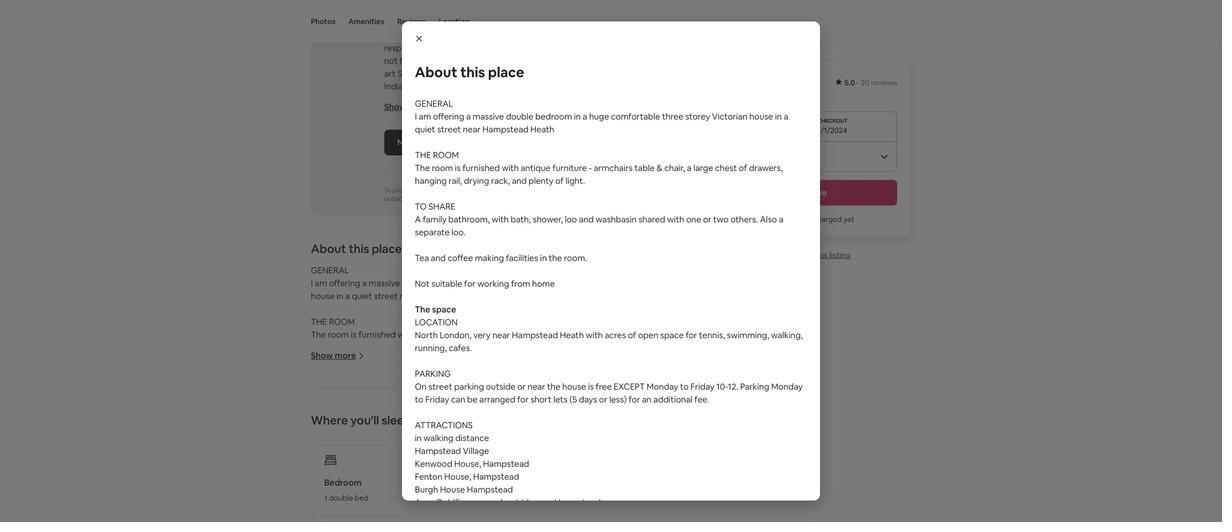 Task type: describe. For each thing, give the bounding box(es) containing it.
0 horizontal spatial am
[[315, 278, 327, 289]]

tea inside about this space dialog
[[415, 253, 429, 264]]

1 vertical spatial the
[[415, 304, 431, 315]]

walking
[[424, 433, 454, 444]]

light. for the room the room is furnished with antique furniture - armchairs table & chair,  a large chest of drawers, hanging rail, drying rack, and plenty of light.
[[566, 175, 585, 187]]

20
[[861, 78, 870, 87]]

show more button
[[311, 350, 365, 362]]

parking
[[455, 381, 484, 393]]

furnished for the room the room is furnished with antique furniture - armchairs table & chair,  a large chest of drawers,  hanging rail, drying rack, and plenty of light.
[[359, 330, 396, 341]]

transfer
[[479, 186, 503, 195]]

1 vertical spatial bedroom
[[432, 278, 468, 289]]

host
[[435, 137, 454, 148]]

1 vertical spatial street
[[374, 291, 398, 302]]

1 vertical spatial tea and coffee making facilities in the room.
[[311, 420, 483, 431]]

0 horizontal spatial coffee
[[344, 420, 369, 431]]

or inside to share a family bathroom, with bath,  shower, loo and washbasin shared with one  or two others. also a separate loo.
[[703, 214, 712, 225]]

can inside "parking on street parking outside or near the house is free except monday to friday 10-12. parking monday to friday can be arranged for short lets (5 days or less) for an additional fee."
[[451, 394, 466, 405]]

1/1/2024
[[818, 126, 848, 135]]

bedroom inside about this space dialog
[[536, 111, 572, 122]]

0 vertical spatial house
[[750, 111, 774, 122]]

free
[[596, 381, 612, 393]]

with inside the room the room is furnished with antique furniture - armchairs table & chair,  a large chest of drawers, hanging rail, drying rack, and plenty of light.
[[502, 163, 519, 174]]

general inside about this space dialog
[[415, 98, 453, 109]]

never
[[461, 186, 478, 195]]

but
[[549, 43, 562, 54]]

the for the room the room is furnished with antique furniture - armchairs table & chair,  a large chest of drawers,  hanging rail, drying rack, and plenty of light.
[[311, 317, 327, 328]]

lives
[[404, 0, 423, 11]]

india
[[384, 81, 403, 92]]

1 vertical spatial room.
[[460, 420, 483, 431]]

sleep
[[382, 413, 412, 428]]

0 horizontal spatial making
[[371, 420, 400, 431]]

1 vertical spatial house,
[[445, 471, 472, 483]]

bathroom, inside to share a family bathroom, with bath,  shower, loo and washbasin shared with one  or two others. also a separate loo.
[[449, 214, 490, 225]]

charged
[[814, 215, 842, 224]]

victorian inside about this space dialog
[[712, 111, 748, 122]]

dog
[[537, 55, 553, 67]]

house
[[440, 484, 465, 496]]

fenton
[[415, 471, 443, 483]]

2 horizontal spatial this
[[815, 250, 828, 260]]

hardworking,
[[516, 30, 568, 41]]

lives in london, united kingdom
[[404, 0, 532, 11]]

2 vertical spatial london,
[[336, 497, 368, 508]]

working inside about this space dialog
[[478, 278, 510, 290]]

airbnb
[[427, 195, 447, 203]]

0 horizontal spatial suitable
[[328, 445, 358, 457]]

attractions in walking distance hampstead village kenwood house, hampstead fenton house, hampstead burgh house hampstead arno goldfingers modernist house, hampstead highgate cemetery
[[415, 420, 601, 521]]

1 vertical spatial three
[[560, 278, 582, 289]]

location inside about this space dialog
[[415, 317, 458, 328]]

one inside a family bathroom, with bath,  shower, loo and washbasin shared with one  or two others. also a separate loo.
[[584, 381, 599, 392]]

not suitable for working from home inside about this space dialog
[[415, 278, 555, 290]]

in inside "attractions in walking distance hampstead village kenwood house, hampstead fenton house, hampstead burgh house hampstead arno goldfingers modernist house, hampstead highgate cemetery"
[[415, 433, 422, 444]]

of inside to protect your payment, never transfer money or communicate outside of the airbnb website or app.
[[408, 195, 414, 203]]

report
[[789, 250, 814, 260]]

cafes. inside about this space dialog
[[449, 343, 472, 354]]

0 vertical spatial london,
[[434, 0, 466, 11]]

1 vertical spatial general i am offering a massive double bedroom  in a huge comfortable three storey victorian house in a quiet street near hampstead heath
[[311, 265, 648, 302]]

books
[[497, 55, 521, 67]]

and inside a family bathroom, with bath,  shower, loo and washbasin shared with one  or two others. also a separate loo.
[[477, 381, 492, 392]]

enthusiastic.
[[443, 30, 492, 41]]

respectful
[[384, 43, 425, 54]]

1 vertical spatial general
[[311, 265, 349, 276]]

0 horizontal spatial space
[[432, 304, 456, 315]]

parking
[[741, 381, 770, 393]]

and inside the room the room is furnished with antique furniture - armchairs table & chair,  a large chest of drawers, hanging rail, drying rack, and plenty of light.
[[512, 175, 527, 187]]

tea and coffee making facilities in the room. inside about this space dialog
[[415, 253, 587, 264]]

you
[[768, 215, 780, 224]]

1 vertical spatial facilities
[[402, 420, 435, 431]]

family inside a family bathroom, with bath,  shower, loo and washbasin shared with one  or two others. also a separate loo.
[[319, 381, 343, 392]]

bathroom, inside a family bathroom, with bath,  shower, loo and washbasin shared with one  or two others. also a separate loo.
[[345, 381, 386, 392]]

to
[[384, 186, 392, 195]]

making inside about this space dialog
[[475, 253, 504, 264]]

0 horizontal spatial from
[[407, 445, 427, 457]]

quiet inside about this space dialog
[[415, 124, 436, 135]]

not inside about this space dialog
[[415, 278, 430, 290]]

fee.
[[695, 394, 710, 405]]

table for the room the room is furnished with antique furniture - armchairs table & chair,  a large chest of drawers,  hanging rail, drying rack, and plenty of light.
[[531, 330, 551, 341]]

about for general
[[311, 242, 346, 257]]

0 horizontal spatial storey
[[584, 278, 608, 289]]

life
[[423, 68, 435, 80]]

rail, for the room the room is furnished with antique furniture - armchairs table & chair,  a large chest of drawers,  hanging rail, drying rack, and plenty of light.
[[382, 342, 396, 354]]

1 vertical spatial home
[[428, 445, 451, 457]]

a inside to share a family bathroom, with bath,  shower, loo and washbasin shared with one  or two others. also a separate loo.
[[415, 214, 421, 225]]

armchairs for the room the room is furnished with antique furniture - armchairs table & chair,  a large chest of drawers,  hanging rail, drying rack, and plenty of light.
[[490, 330, 529, 341]]

1/1/2024 button
[[725, 112, 898, 142]]

less)
[[610, 394, 627, 405]]

chest for the room the room is furnished with antique furniture - armchairs table & chair,  a large chest of drawers, hanging rail, drying rack, and plenty of light.
[[716, 163, 737, 174]]

0 vertical spatial street
[[437, 124, 461, 135]]

storey inside about this space dialog
[[686, 111, 711, 122]]

0 horizontal spatial massive
[[369, 278, 400, 289]]

1 horizontal spatial be
[[803, 215, 812, 224]]

0 vertical spatial friday
[[691, 381, 715, 393]]

a inside the room the room is furnished with antique furniture - armchairs table & chair,  a large chest of drawers, hanging rail, drying rack, and plenty of light.
[[687, 163, 692, 174]]

to share a family bathroom, with bath,  shower, loo and washbasin shared with one  or two others. also a separate loo.
[[415, 201, 784, 238]]

loo. inside to share a family bathroom, with bath,  shower, loo and washbasin shared with one  or two others. also a separate loo.
[[452, 227, 466, 238]]

room for the room the room is furnished with antique furniture - armchairs table & chair,  a large chest of drawers, hanging rail, drying rack, and plenty of light.
[[433, 150, 459, 161]]

loo. inside a family bathroom, with bath,  shower, loo and washbasin shared with one  or two others. also a separate loo.
[[373, 394, 387, 405]]

yet
[[844, 215, 855, 224]]

drawers, for the room the room is furnished with antique furniture - armchairs table & chair,  a large chest of drawers, hanging rail, drying rack, and plenty of light.
[[750, 163, 783, 174]]

& for the room the room is furnished with antique furniture - armchairs table & chair,  a large chest of drawers,  hanging rail, drying rack, and plenty of light.
[[553, 330, 559, 341]]

1 vertical spatial working
[[374, 445, 405, 457]]

shower, inside a family bathroom, with bath,  shower, loo and washbasin shared with one  or two others. also a separate loo.
[[431, 381, 461, 392]]

bedroom
[[324, 478, 362, 489]]

·
[[857, 78, 859, 87]]

payment,
[[432, 186, 460, 195]]

location north london, very near hampstead heath with acres of open space for tennis, swimming, walking, running, cafes. inside about this space dialog
[[415, 317, 803, 354]]

highgate
[[415, 510, 452, 521]]

the room the room is furnished with antique furniture - armchairs table & chair,  a large chest of drawers,  hanging rail, drying rack, and plenty of light.
[[311, 317, 647, 354]]

london, inside about this space dialog
[[440, 330, 472, 341]]

drawers, for the room the room is furnished with antique furniture - armchairs table & chair,  a large chest of drawers,  hanging rail, drying rack, and plenty of light.
[[311, 342, 345, 354]]

1 vertical spatial open
[[534, 497, 555, 508]]

the room the room is furnished with antique furniture - armchairs table & chair,  a large chest of drawers, hanging rail, drying rack, and plenty of light.
[[415, 150, 783, 187]]

1 vertical spatial cafes.
[[423, 510, 446, 521]]

reserve button
[[725, 180, 898, 206]]

also inside to share a family bathroom, with bath,  shower, loo and washbasin shared with one  or two others. also a separate loo.
[[760, 214, 778, 225]]

report this listing button
[[772, 250, 851, 260]]

5.0
[[845, 78, 856, 87]]

one inside to share a family bathroom, with bath,  shower, loo and washbasin shared with one  or two others. also a separate loo.
[[687, 214, 702, 225]]

1 vertical spatial swimming,
[[311, 510, 353, 521]]

spain
[[465, 81, 487, 92]]

10-
[[717, 381, 728, 393]]

with inside the room the room is furnished with antique furniture - armchairs table & chair,  a large chest of drawers,  hanging rail, drying rack, and plenty of light.
[[398, 330, 415, 341]]

this for general
[[349, 242, 369, 257]]

village
[[463, 446, 489, 457]]

to protect your payment, never transfer money or communicate outside of the airbnb website or app.
[[384, 186, 574, 203]]

an
[[642, 394, 652, 405]]

antique for the room the room is furnished with antique furniture - armchairs table & chair,  a large chest of drawers,  hanging rail, drying rack, and plenty of light.
[[417, 330, 447, 341]]

0 horizontal spatial to
[[415, 394, 424, 405]]

tennis, inside about this space dialog
[[699, 330, 725, 341]]

chair, for the room the room is furnished with antique furniture - armchairs table & chair,  a large chest of drawers,  hanging rail, drying rack, and plenty of light.
[[561, 330, 581, 341]]

am inside about this space dialog
[[419, 111, 431, 122]]

street inside "parking on street parking outside or near the house is free except monday to friday 10-12. parking monday to friday can be arranged for short lets (5 days or less) for an additional fee."
[[429, 381, 453, 393]]

the inside to protect your payment, never transfer money or communicate outside of the airbnb website or app.
[[416, 195, 426, 203]]

parking on street parking outside or near the house is free except monday to friday 10-12. parking monday to friday can be arranged for short lets (5 days or less) for an additional fee.
[[415, 368, 803, 405]]

of inside lively, friendly, enthusiastic. local, hardworking, respectful  i can understand some french, but i am not fluent. cant live without: books my dog making art social life nature  favourite travel destinations india south america spain isle of wight
[[503, 81, 512, 92]]

separate inside a family bathroom, with bath,  shower, loo and washbasin shared with one  or two others. also a separate loo.
[[337, 394, 371, 405]]

12.
[[728, 381, 739, 393]]

making
[[554, 55, 583, 67]]

also inside a family bathroom, with bath,  shower, loo and washbasin shared with one  or two others. also a separate loo.
[[311, 394, 328, 405]]

art
[[384, 68, 396, 80]]

report this listing
[[789, 250, 851, 260]]

1 vertical spatial tennis,
[[595, 497, 621, 508]]

chair, for the room the room is furnished with antique furniture - armchairs table & chair,  a large chest of drawers, hanging rail, drying rack, and plenty of light.
[[665, 163, 685, 174]]

be inside "parking on street parking outside or near the house is free except monday to friday 10-12. parking monday to friday can be arranged for short lets (5 days or less) for an additional fee."
[[467, 394, 478, 405]]

and up the space at the left of the page
[[431, 253, 446, 264]]

a inside the room the room is furnished with antique furniture - armchairs table & chair,  a large chest of drawers,  hanging rail, drying rack, and plenty of light.
[[585, 330, 590, 341]]

offering inside about this space dialog
[[433, 111, 465, 122]]

1 horizontal spatial space
[[557, 497, 580, 508]]

1 vertical spatial north
[[311, 497, 334, 508]]

loo inside to share a family bathroom, with bath,  shower, loo and washbasin shared with one  or two others. also a separate loo.
[[565, 214, 577, 225]]

travel
[[504, 68, 526, 80]]

isle
[[489, 81, 501, 92]]

chest for the room the room is furnished with antique furniture - armchairs table & chair,  a large chest of drawers,  hanging rail, drying rack, and plenty of light.
[[613, 330, 635, 341]]

and inside the room the room is furnished with antique furniture - armchairs table & chair,  a large chest of drawers,  hanging rail, drying rack, and plenty of light.
[[446, 342, 461, 354]]

app.
[[481, 195, 494, 203]]

message
[[397, 137, 433, 148]]

to
[[415, 201, 427, 212]]

1 vertical spatial not suitable for working from home
[[311, 445, 451, 457]]

except
[[614, 381, 645, 393]]

1 monday from the left
[[647, 381, 679, 393]]

0 horizontal spatial very
[[370, 497, 387, 508]]

bed
[[355, 494, 369, 503]]

bath, inside a family bathroom, with bath,  shower, loo and washbasin shared with one  or two others. also a separate loo.
[[407, 381, 427, 392]]

my
[[523, 55, 535, 67]]

three inside about this space dialog
[[663, 111, 684, 122]]

suitable inside about this space dialog
[[432, 278, 463, 290]]

this for the
[[461, 63, 485, 82]]

protect
[[393, 186, 416, 195]]

1 vertical spatial comfortable
[[509, 278, 558, 289]]

swimming, inside about this space dialog
[[727, 330, 770, 341]]

understand
[[447, 43, 492, 54]]

north inside about this space dialog
[[415, 330, 438, 341]]

arranged
[[480, 394, 516, 405]]

a inside a family bathroom, with bath,  shower, loo and washbasin shared with one  or two others. also a separate loo.
[[311, 381, 317, 392]]

bath, inside to share a family bathroom, with bath,  shower, loo and washbasin shared with one  or two others. also a separate loo.
[[511, 214, 531, 225]]

can inside lively, friendly, enthusiastic. local, hardworking, respectful  i can understand some french, but i am not fluent. cant live without: books my dog making art social life nature  favourite travel destinations india south america spain isle of wight
[[431, 43, 445, 54]]

attractions
[[415, 420, 473, 431]]

1 vertical spatial huge
[[487, 278, 507, 289]]

walking, inside about this space dialog
[[771, 330, 803, 341]]

show for 'show more' "button"
[[311, 350, 333, 362]]

bedroom 1 double bed
[[324, 478, 369, 503]]

0 horizontal spatial offering
[[329, 278, 361, 289]]

communicate
[[533, 186, 574, 195]]

1 vertical spatial not
[[311, 445, 326, 457]]

the space
[[415, 304, 456, 315]]

1 vertical spatial acres
[[501, 497, 522, 508]]

large for the room the room is furnished with antique furniture - armchairs table & chair,  a large chest of drawers,  hanging rail, drying rack, and plenty of light.
[[592, 330, 611, 341]]

0 horizontal spatial house
[[311, 291, 335, 302]]

parking
[[415, 368, 451, 380]]

photos button
[[311, 0, 336, 43]]

where
[[311, 413, 348, 428]]

the for the room the room is furnished with antique furniture - armchairs table & chair,  a large chest of drawers, hanging rail, drying rack, and plenty of light.
[[415, 150, 431, 161]]

or inside a family bathroom, with bath,  shower, loo and washbasin shared with one  or two others. also a separate loo.
[[603, 381, 612, 392]]

a inside to share a family bathroom, with bath,  shower, loo and washbasin shared with one  or two others. also a separate loo.
[[779, 214, 784, 225]]

acres inside about this space dialog
[[605, 330, 626, 341]]

armchairs for the room the room is furnished with antique furniture - armchairs table & chair,  a large chest of drawers, hanging rail, drying rack, and plenty of light.
[[594, 163, 633, 174]]

general i am offering a massive double bedroom  in a huge comfortable three storey victorian house in a quiet street near hampstead heath inside about this space dialog
[[415, 98, 789, 135]]

on
[[415, 381, 427, 393]]

open inside about this space dialog
[[638, 330, 659, 341]]

amenities button
[[349, 0, 385, 43]]

from inside about this space dialog
[[511, 278, 531, 290]]

0 horizontal spatial friday
[[426, 394, 449, 405]]

rack, for the room the room is furnished with antique furniture - armchairs table & chair,  a large chest of drawers, hanging rail, drying rack, and plenty of light.
[[491, 175, 510, 187]]

shared inside a family bathroom, with bath,  shower, loo and washbasin shared with one  or two others. also a separate loo.
[[537, 381, 564, 392]]

favourite
[[465, 68, 502, 80]]

share
[[429, 201, 456, 212]]

washbasin inside a family bathroom, with bath,  shower, loo and washbasin shared with one  or two others. also a separate loo.
[[494, 381, 535, 392]]

near inside "parking on street parking outside or near the house is free except monday to friday 10-12. parking monday to friday can be arranged for short lets (5 days or less) for an additional fee."
[[528, 381, 546, 393]]

room for the room the room is furnished with antique furniture - armchairs table & chair,  a large chest of drawers, hanging rail, drying rack, and plenty of light.
[[432, 163, 453, 174]]

place for furnished
[[488, 63, 525, 82]]

- for the room the room is furnished with antique furniture - armchairs table & chair,  a large chest of drawers, hanging rail, drying rack, and plenty of light.
[[589, 163, 592, 174]]

show more link
[[384, 102, 438, 113]]

arno
[[415, 497, 434, 508]]

room for the room the room is furnished with antique furniture - armchairs table & chair,  a large chest of drawers,  hanging rail, drying rack, and plenty of light.
[[329, 317, 355, 328]]

two inside a family bathroom, with bath,  shower, loo and washbasin shared with one  or two others. also a separate loo.
[[613, 381, 629, 392]]

5.0 · 20 reviews
[[845, 78, 898, 87]]

1 horizontal spatial to
[[681, 381, 689, 393]]

1 vertical spatial running,
[[389, 510, 421, 521]]

won't
[[782, 215, 801, 224]]

about this place for the
[[415, 63, 525, 82]]

1 vertical spatial victorian
[[610, 278, 646, 289]]

south
[[405, 81, 428, 92]]

listing
[[830, 250, 851, 260]]

distance
[[456, 433, 489, 444]]

washbasin inside to share a family bathroom, with bath,  shower, loo and washbasin shared with one  or two others. also a separate loo.
[[596, 214, 637, 225]]

0 vertical spatial house,
[[455, 459, 482, 470]]



Task type: locate. For each thing, give the bounding box(es) containing it.
swimming, down 1
[[311, 510, 353, 521]]

furnished inside the room the room is furnished with antique furniture - armchairs table & chair,  a large chest of drawers, hanging rail, drying rack, and plenty of light.
[[463, 163, 500, 174]]

0 horizontal spatial one
[[584, 381, 599, 392]]

north
[[415, 330, 438, 341], [311, 497, 334, 508]]

is for the room the room is furnished with antique furniture - armchairs table & chair,  a large chest of drawers, hanging rail, drying rack, and plenty of light.
[[455, 163, 461, 174]]

the inside the room the room is furnished with antique furniture - armchairs table & chair,  a large chest of drawers,  hanging rail, drying rack, and plenty of light.
[[311, 317, 327, 328]]

goldfingers
[[436, 497, 483, 508]]

light.
[[566, 175, 585, 187], [499, 342, 519, 354]]

about for the
[[415, 63, 458, 82]]

antique for the room the room is furnished with antique furniture - armchairs table & chair,  a large chest of drawers, hanging rail, drying rack, and plenty of light.
[[521, 163, 551, 174]]

am
[[568, 43, 580, 54], [419, 111, 431, 122], [315, 278, 327, 289]]

1 horizontal spatial outside
[[486, 381, 516, 393]]

double down wight
[[506, 111, 534, 122]]

table inside the room the room is furnished with antique furniture - armchairs table & chair,  a large chest of drawers, hanging rail, drying rack, and plenty of light.
[[635, 163, 655, 174]]

one
[[687, 214, 702, 225], [584, 381, 599, 392]]

massive inside about this space dialog
[[473, 111, 504, 122]]

monday up additional
[[647, 381, 679, 393]]

rack, inside the room the room is furnished with antique furniture - armchairs table & chair,  a large chest of drawers,  hanging rail, drying rack, and plenty of light.
[[425, 342, 444, 354]]

1 horizontal spatial room
[[433, 150, 459, 161]]

1 vertical spatial location north london, very near hampstead heath with acres of open space for tennis, swimming, walking, running, cafes.
[[311, 484, 623, 521]]

1 vertical spatial plenty
[[462, 342, 487, 354]]

about this space dialog
[[402, 21, 821, 522]]

room inside the room the room is furnished with antique furniture - armchairs table & chair,  a large chest of drawers, hanging rail, drying rack, and plenty of light.
[[433, 150, 459, 161]]

loo down communicate
[[565, 214, 577, 225]]

hanging for the room the room is furnished with antique furniture - armchairs table & chair,  a large chest of drawers,  hanging rail, drying rack, and plenty of light.
[[349, 342, 380, 354]]

furniture for the room the room is furnished with antique furniture - armchairs table & chair,  a large chest of drawers, hanging rail, drying rack, and plenty of light.
[[553, 163, 587, 174]]

furnished up 'show more' "button"
[[359, 330, 396, 341]]

bathroom, down website
[[449, 214, 490, 225]]

rack,
[[491, 175, 510, 187], [425, 342, 444, 354]]

place
[[488, 63, 525, 82], [372, 242, 402, 257]]

- for the room the room is furnished with antique furniture - armchairs table & chair,  a large chest of drawers,  hanging rail, drying rack, and plenty of light.
[[485, 330, 488, 341]]

separate
[[415, 227, 450, 238], [337, 394, 371, 405]]

two left you on the top
[[714, 214, 729, 225]]

furniture inside the room the room is furnished with antique furniture - armchairs table & chair,  a large chest of drawers, hanging rail, drying rack, and plenty of light.
[[553, 163, 587, 174]]

1 vertical spatial others.
[[631, 381, 658, 392]]

1 vertical spatial storey
[[584, 278, 608, 289]]

1 vertical spatial be
[[467, 394, 478, 405]]

monday right parking
[[772, 381, 803, 393]]

1 vertical spatial quiet
[[352, 291, 372, 302]]

a
[[466, 111, 471, 122], [583, 111, 588, 122], [784, 111, 789, 122], [687, 163, 692, 174], [779, 214, 784, 225], [362, 278, 367, 289], [481, 278, 485, 289], [345, 291, 350, 302], [585, 330, 590, 341], [330, 394, 335, 405]]

1 vertical spatial friday
[[426, 394, 449, 405]]

others. left you on the top
[[731, 214, 759, 225]]

0 vertical spatial tennis,
[[699, 330, 725, 341]]

0 vertical spatial to
[[681, 381, 689, 393]]

also left won't
[[760, 214, 778, 225]]

0 horizontal spatial double
[[329, 494, 353, 503]]

1 vertical spatial tea
[[311, 420, 325, 431]]

room.
[[564, 253, 587, 264], [460, 420, 483, 431]]

also up the where
[[311, 394, 328, 405]]

shower, inside to share a family bathroom, with bath,  shower, loo and washbasin shared with one  or two others. also a separate loo.
[[533, 214, 563, 225]]

chest
[[716, 163, 737, 174], [613, 330, 635, 341]]

1 vertical spatial drying
[[398, 342, 423, 354]]

quiet
[[415, 124, 436, 135], [352, 291, 372, 302]]

1 vertical spatial drawers,
[[311, 342, 345, 354]]

antique inside the room the room is furnished with antique furniture - armchairs table & chair,  a large chest of drawers, hanging rail, drying rack, and plenty of light.
[[521, 163, 551, 174]]

lively, friendly, enthusiastic. local, hardworking, respectful  i can understand some french, but i am not fluent. cant live without: books my dog making art social life nature  favourite travel destinations india south america spain isle of wight
[[384, 30, 583, 92]]

two up less)
[[613, 381, 629, 392]]

huge
[[590, 111, 610, 122], [487, 278, 507, 289]]

tea down to
[[415, 253, 429, 264]]

bath, down money
[[511, 214, 531, 225]]

0 vertical spatial room
[[433, 150, 459, 161]]

about this place
[[415, 63, 525, 82], [311, 242, 402, 257]]

0 horizontal spatial location
[[311, 484, 354, 495]]

1 vertical spatial house
[[311, 291, 335, 302]]

message host link
[[384, 130, 467, 156]]

rail,
[[449, 175, 462, 187], [382, 342, 396, 354]]

1 horizontal spatial &
[[657, 163, 663, 174]]

shower, down communicate
[[533, 214, 563, 225]]

drawers, inside the room the room is furnished with antique furniture - armchairs table & chair,  a large chest of drawers,  hanging rail, drying rack, and plenty of light.
[[311, 342, 345, 354]]

armchairs
[[594, 163, 633, 174], [490, 330, 529, 341]]

suitable up the space at the left of the page
[[432, 278, 463, 290]]

double inside about this space dialog
[[506, 111, 534, 122]]

comfortable inside about this space dialog
[[611, 111, 661, 122]]

very inside about this space dialog
[[474, 330, 491, 341]]

tea left you'll
[[311, 420, 325, 431]]

london, down bedroom
[[336, 497, 368, 508]]

the for the room the room is furnished with antique furniture - armchairs table & chair,  a large chest of drawers,  hanging rail, drying rack, and plenty of light.
[[311, 330, 326, 341]]

about
[[415, 63, 458, 82], [311, 242, 346, 257]]

0 horizontal spatial walking,
[[355, 510, 387, 521]]

the down message host
[[415, 150, 431, 161]]

loo. up you'll
[[373, 394, 387, 405]]

days
[[579, 394, 598, 405]]

1 horizontal spatial north
[[415, 330, 438, 341]]

-
[[589, 163, 592, 174], [485, 330, 488, 341]]

hanging inside the room the room is furnished with antique furniture - armchairs table & chair,  a large chest of drawers,  hanging rail, drying rack, and plenty of light.
[[349, 342, 380, 354]]

separate inside to share a family bathroom, with bath,  shower, loo and washbasin shared with one  or two others. also a separate loo.
[[415, 227, 450, 238]]

acres left 'house,'
[[501, 497, 522, 508]]

room. inside about this space dialog
[[564, 253, 587, 264]]

light. inside the room the room is furnished with antique furniture - armchairs table & chair,  a large chest of drawers, hanging rail, drying rack, and plenty of light.
[[566, 175, 585, 187]]

to down on
[[415, 394, 424, 405]]

and right transfer on the left of the page
[[512, 175, 527, 187]]

destinations
[[528, 68, 576, 80]]

1 vertical spatial show
[[311, 350, 333, 362]]

0 horizontal spatial rail,
[[382, 342, 396, 354]]

0 vertical spatial cafes.
[[449, 343, 472, 354]]

1 vertical spatial one
[[584, 381, 599, 392]]

0 horizontal spatial drying
[[398, 342, 423, 354]]

additional
[[654, 394, 693, 405]]

and up parking
[[446, 342, 461, 354]]

1 horizontal spatial bathroom,
[[449, 214, 490, 225]]

1 horizontal spatial room.
[[564, 253, 587, 264]]

0 horizontal spatial more
[[335, 350, 356, 362]]

furniture
[[553, 163, 587, 174], [449, 330, 483, 341]]

0 vertical spatial am
[[568, 43, 580, 54]]

friday up fee.
[[691, 381, 715, 393]]

heath
[[531, 124, 555, 135], [468, 291, 492, 302], [560, 330, 584, 341], [456, 497, 480, 508]]

0 vertical spatial tea and coffee making facilities in the room.
[[415, 253, 587, 264]]

is for the room the room is furnished with antique furniture - armchairs table & chair,  a large chest of drawers,  hanging rail, drying rack, and plenty of light.
[[351, 330, 357, 341]]

general i am offering a massive double bedroom  in a huge comfortable three storey victorian house in a quiet street near hampstead heath up the space at the left of the page
[[311, 265, 648, 302]]

more for show more link
[[408, 102, 430, 113]]

1 horizontal spatial light.
[[566, 175, 585, 187]]

acres
[[605, 330, 626, 341], [501, 497, 522, 508]]

room
[[432, 163, 453, 174], [328, 330, 349, 341]]

london, up location
[[434, 0, 466, 11]]

facilities inside about this space dialog
[[506, 253, 539, 264]]

0 vertical spatial antique
[[521, 163, 551, 174]]

is inside "parking on street parking outside or near the house is free except monday to friday 10-12. parking monday to friday can be arranged for short lets (5 days or less) for an additional fee."
[[588, 381, 594, 393]]

about this place inside about this space dialog
[[415, 63, 525, 82]]

1 horizontal spatial a
[[415, 214, 421, 225]]

furniture down the space at the left of the page
[[449, 330, 483, 341]]

plenty for the room the room is furnished with antique furniture - armchairs table & chair,  a large chest of drawers, hanging rail, drying rack, and plenty of light.
[[529, 175, 554, 187]]

drying for the room the room is furnished with antique furniture - armchairs table & chair,  a large chest of drawers, hanging rail, drying rack, and plenty of light.
[[464, 175, 489, 187]]

place for massive
[[372, 242, 402, 257]]

large
[[694, 163, 714, 174], [592, 330, 611, 341]]

north down the space at the left of the page
[[415, 330, 438, 341]]

plenty up parking
[[462, 342, 487, 354]]

1 horizontal spatial drying
[[464, 175, 489, 187]]

be right won't
[[803, 215, 812, 224]]

america
[[430, 81, 463, 92]]

rail, inside the room the room is furnished with antique furniture - armchairs table & chair,  a large chest of drawers,  hanging rail, drying rack, and plenty of light.
[[382, 342, 396, 354]]

cemetery
[[453, 510, 493, 521]]

cafes. up parking
[[449, 343, 472, 354]]

is left free
[[588, 381, 594, 393]]

not suitable for working from home up the room the room is furnished with antique furniture - armchairs table & chair,  a large chest of drawers,  hanging rail, drying rack, and plenty of light.
[[415, 278, 555, 290]]

1 vertical spatial walking,
[[355, 510, 387, 521]]

0 horizontal spatial be
[[467, 394, 478, 405]]

about inside dialog
[[415, 63, 458, 82]]

large inside the room the room is furnished with antique furniture - armchairs table & chair,  a large chest of drawers, hanging rail, drying rack, and plenty of light.
[[694, 163, 714, 174]]

loo. down share
[[452, 227, 466, 238]]

washbasin
[[596, 214, 637, 225], [494, 381, 535, 392]]

tea
[[415, 253, 429, 264], [311, 420, 325, 431]]

1 vertical spatial to
[[415, 394, 424, 405]]

not suitable for working from home down the sleep
[[311, 445, 451, 457]]

0 horizontal spatial light.
[[499, 342, 519, 354]]

rail, inside the room the room is furnished with antique furniture - armchairs table & chair,  a large chest of drawers, hanging rail, drying rack, and plenty of light.
[[449, 175, 462, 187]]

show more for show more link
[[384, 102, 430, 113]]

0 horizontal spatial tennis,
[[595, 497, 621, 508]]

tennis,
[[699, 330, 725, 341], [595, 497, 621, 508]]

london, down the space at the left of the page
[[440, 330, 472, 341]]

1 horizontal spatial -
[[589, 163, 592, 174]]

be down parking
[[467, 394, 478, 405]]

live
[[448, 55, 461, 67]]

friendly,
[[410, 30, 441, 41]]

double
[[506, 111, 534, 122], [402, 278, 430, 289], [329, 494, 353, 503]]

0 vertical spatial rack,
[[491, 175, 510, 187]]

antique inside the room the room is furnished with antique furniture - armchairs table & chair,  a large chest of drawers,  hanging rail, drying rack, and plenty of light.
[[417, 330, 447, 341]]

home inside about this space dialog
[[532, 278, 555, 290]]

outside up arranged
[[486, 381, 516, 393]]

victorian
[[712, 111, 748, 122], [610, 278, 646, 289]]

1 vertical spatial massive
[[369, 278, 400, 289]]

2 monday from the left
[[772, 381, 803, 393]]

plenty inside the room the room is furnished with antique furniture - armchairs table & chair,  a large chest of drawers,  hanging rail, drying rack, and plenty of light.
[[462, 342, 487, 354]]

1 vertical spatial place
[[372, 242, 402, 257]]

house, down village
[[455, 459, 482, 470]]

antique down the space at the left of the page
[[417, 330, 447, 341]]

& for the room the room is furnished with antique furniture - armchairs table & chair,  a large chest of drawers, hanging rail, drying rack, and plenty of light.
[[657, 163, 663, 174]]

outside inside "parking on street parking outside or near the house is free except monday to friday 10-12. parking monday to friday can be arranged for short lets (5 days or less) for an additional fee."
[[486, 381, 516, 393]]

two inside to share a family bathroom, with bath,  shower, loo and washbasin shared with one  or two others. also a separate loo.
[[714, 214, 729, 225]]

0 horizontal spatial home
[[428, 445, 451, 457]]

and down the room the room is furnished with antique furniture - armchairs table & chair,  a large chest of drawers, hanging rail, drying rack, and plenty of light.
[[579, 214, 594, 225]]

bedroom up the space at the left of the page
[[432, 278, 468, 289]]

amenities
[[349, 17, 385, 26]]

large inside the room the room is furnished with antique furniture - armchairs table & chair,  a large chest of drawers,  hanging rail, drying rack, and plenty of light.
[[592, 330, 611, 341]]

2 horizontal spatial am
[[568, 43, 580, 54]]

chest inside the room the room is furnished with antique furniture - armchairs table & chair,  a large chest of drawers,  hanging rail, drying rack, and plenty of light.
[[613, 330, 635, 341]]

drying inside the room the room is furnished with antique furniture - armchairs table & chair,  a large chest of drawers, hanging rail, drying rack, and plenty of light.
[[464, 175, 489, 187]]

light. for the room the room is furnished with antique furniture - armchairs table & chair,  a large chest of drawers,  hanging rail, drying rack, and plenty of light.
[[499, 342, 519, 354]]

fluent.
[[400, 55, 425, 67]]

show for show more link
[[384, 102, 406, 113]]

to
[[681, 381, 689, 393], [415, 394, 424, 405]]

north down bedroom
[[311, 497, 334, 508]]

bathroom, up you'll
[[345, 381, 386, 392]]

double up the space at the left of the page
[[402, 278, 430, 289]]

shower,
[[533, 214, 563, 225], [431, 381, 461, 392]]

about this place for general
[[311, 242, 402, 257]]

(5
[[570, 394, 577, 405]]

location left bed
[[311, 484, 354, 495]]

bedroom down wight
[[536, 111, 572, 122]]

1 horizontal spatial separate
[[415, 227, 450, 238]]

1 vertical spatial large
[[592, 330, 611, 341]]

loo
[[565, 214, 577, 225], [463, 381, 475, 392]]

rail, up website
[[449, 175, 462, 187]]

drying up parking
[[398, 342, 423, 354]]

modernist
[[485, 497, 525, 508]]

family inside to share a family bathroom, with bath,  shower, loo and washbasin shared with one  or two others. also a separate loo.
[[423, 214, 447, 225]]

furnished for the room the room is furnished with antique furniture - armchairs table & chair,  a large chest of drawers, hanging rail, drying rack, and plenty of light.
[[463, 163, 500, 174]]

to up additional
[[681, 381, 689, 393]]

more for 'show more' "button"
[[335, 350, 356, 362]]

reviews
[[872, 78, 898, 87]]

and left you'll
[[327, 420, 342, 431]]

furniture for the room the room is furnished with antique furniture - armchairs table & chair,  a large chest of drawers,  hanging rail, drying rack, and plenty of light.
[[449, 330, 483, 341]]

i inside about this space dialog
[[415, 111, 417, 122]]

0 vertical spatial large
[[694, 163, 714, 174]]

separate down share
[[415, 227, 450, 238]]

furnished inside the room the room is furnished with antique furniture - armchairs table & chair,  a large chest of drawers,  hanging rail, drying rack, and plenty of light.
[[359, 330, 396, 341]]

0 vertical spatial others.
[[731, 214, 759, 225]]

is inside the room the room is furnished with antique furniture - armchairs table & chair,  a large chest of drawers, hanging rail, drying rack, and plenty of light.
[[455, 163, 461, 174]]

can down parking
[[451, 394, 466, 405]]

outside inside to protect your payment, never transfer money or communicate outside of the airbnb website or app.
[[384, 195, 407, 203]]

house
[[750, 111, 774, 122], [311, 291, 335, 302], [563, 381, 586, 393]]

cant
[[427, 55, 446, 67]]

1 horizontal spatial rail,
[[449, 175, 462, 187]]

kingdom
[[496, 0, 532, 11]]

0 vertical spatial offering
[[433, 111, 465, 122]]

reviews button
[[397, 0, 426, 43]]

large for the room the room is furnished with antique furniture - armchairs table & chair,  a large chest of drawers, hanging rail, drying rack, and plenty of light.
[[694, 163, 714, 174]]

room
[[433, 150, 459, 161], [329, 317, 355, 328]]

room. down to share a family bathroom, with bath,  shower, loo and washbasin shared with one  or two others. also a separate loo.
[[564, 253, 587, 264]]

a up the where
[[311, 381, 317, 392]]

family down share
[[423, 214, 447, 225]]

1 horizontal spatial about
[[415, 63, 458, 82]]

can up cant
[[431, 43, 445, 54]]

is inside the room the room is furnished with antique furniture - armchairs table & chair,  a large chest of drawers,  hanging rail, drying rack, and plenty of light.
[[351, 330, 357, 341]]

loo inside a family bathroom, with bath,  shower, loo and washbasin shared with one  or two others. also a separate loo.
[[463, 381, 475, 392]]

united
[[468, 0, 494, 11]]

1 horizontal spatial coffee
[[448, 253, 473, 264]]

light. up a family bathroom, with bath,  shower, loo and washbasin shared with one  or two others. also a separate loo.
[[499, 342, 519, 354]]

huge inside about this space dialog
[[590, 111, 610, 122]]

coffee inside about this space dialog
[[448, 253, 473, 264]]

1 horizontal spatial chair,
[[665, 163, 685, 174]]

comfortable
[[611, 111, 661, 122], [509, 278, 558, 289]]

0 vertical spatial quiet
[[415, 124, 436, 135]]

1
[[324, 494, 328, 503]]

0 vertical spatial open
[[638, 330, 659, 341]]

1 horizontal spatial acres
[[605, 330, 626, 341]]

lets
[[554, 394, 568, 405]]

not up the space at the left of the page
[[415, 278, 430, 290]]

not suitable for working from home
[[415, 278, 555, 290], [311, 445, 451, 457]]

0 horizontal spatial about
[[311, 242, 346, 257]]

rail, right 'show more' "button"
[[382, 342, 396, 354]]

kenwood
[[415, 459, 453, 470]]

furnished
[[463, 163, 500, 174], [359, 330, 396, 341]]

& inside the room the room is furnished with antique furniture - armchairs table & chair,  a large chest of drawers,  hanging rail, drying rack, and plenty of light.
[[553, 330, 559, 341]]

house, up house
[[445, 471, 472, 483]]

your
[[417, 186, 430, 195]]

0 vertical spatial room.
[[564, 253, 587, 264]]

show more
[[384, 102, 430, 113], [311, 350, 356, 362]]

a inside a family bathroom, with bath,  shower, loo and washbasin shared with one  or two others. also a separate loo.
[[330, 394, 335, 405]]

acres up "parking on street parking outside or near the house is free except monday to friday 10-12. parking monday to friday can be arranged for short lets (5 days or less) for an additional fee."
[[605, 330, 626, 341]]

some
[[494, 43, 516, 54]]

is
[[455, 163, 461, 174], [351, 330, 357, 341], [588, 381, 594, 393]]

working up the room the room is furnished with antique furniture - armchairs table & chair,  a large chest of drawers,  hanging rail, drying rack, and plenty of light.
[[478, 278, 510, 290]]

1 vertical spatial about this place
[[311, 242, 402, 257]]

the inside "parking on street parking outside or near the house is free except monday to friday 10-12. parking monday to friday can be arranged for short lets (5 days or less) for an additional fee."
[[547, 381, 561, 393]]

the up 'show more' "button"
[[311, 317, 327, 328]]

without:
[[463, 55, 495, 67]]

1 vertical spatial two
[[613, 381, 629, 392]]

light. inside the room the room is furnished with antique furniture - armchairs table & chair,  a large chest of drawers,  hanging rail, drying rack, and plenty of light.
[[499, 342, 519, 354]]

room up 'show more' "button"
[[329, 317, 355, 328]]

house,
[[527, 497, 553, 508]]

0 horizontal spatial three
[[560, 278, 582, 289]]

suitable up bedroom
[[328, 445, 358, 457]]

of
[[503, 81, 512, 92], [739, 163, 748, 174], [556, 175, 564, 187], [408, 195, 414, 203], [637, 330, 645, 341], [628, 330, 637, 341], [489, 342, 498, 354], [524, 497, 533, 508]]

0 vertical spatial victorian
[[712, 111, 748, 122]]

0 vertical spatial loo
[[565, 214, 577, 225]]

room for the room the room is furnished with antique furniture - armchairs table & chair,  a large chest of drawers,  hanging rail, drying rack, and plenty of light.
[[328, 330, 349, 341]]

antique up communicate
[[521, 163, 551, 174]]

2 horizontal spatial space
[[661, 330, 684, 341]]

0 vertical spatial armchairs
[[594, 163, 633, 174]]

rack, up app.
[[491, 175, 510, 187]]

0 horizontal spatial outside
[[384, 195, 407, 203]]

am inside lively, friendly, enthusiastic. local, hardworking, respectful  i can understand some french, but i am not fluent. cant live without: books my dog making art social life nature  favourite travel destinations india south america spain isle of wight
[[568, 43, 580, 54]]

rack, for the room the room is furnished with antique furniture - armchairs table & chair,  a large chest of drawers,  hanging rail, drying rack, and plenty of light.
[[425, 342, 444, 354]]

lively,
[[384, 30, 408, 41]]

general i am offering a massive double bedroom  in a huge comfortable three storey victorian house in a quiet street near hampstead heath up the room the room is furnished with antique furniture - armchairs table & chair,  a large chest of drawers, hanging rail, drying rack, and plenty of light.
[[415, 98, 789, 135]]

not down the where
[[311, 445, 326, 457]]

0 horizontal spatial shared
[[537, 381, 564, 392]]

1 horizontal spatial table
[[635, 163, 655, 174]]

room up 'show more' "button"
[[328, 330, 349, 341]]

furniture up communicate
[[553, 163, 587, 174]]

room. up the distance
[[460, 420, 483, 431]]

house inside "parking on street parking outside or near the house is free except monday to friday 10-12. parking monday to friday can be arranged for short lets (5 days or less) for an additional fee."
[[563, 381, 586, 393]]

1 vertical spatial also
[[311, 394, 328, 405]]

the for the room the room is furnished with antique furniture - armchairs table & chair,  a large chest of drawers, hanging rail, drying rack, and plenty of light.
[[415, 163, 430, 174]]

loo up attractions
[[463, 381, 475, 392]]

table
[[635, 163, 655, 174], [531, 330, 551, 341]]

a down to
[[415, 214, 421, 225]]

chest inside the room the room is furnished with antique furniture - armchairs table & chair,  a large chest of drawers, hanging rail, drying rack, and plenty of light.
[[716, 163, 737, 174]]

0 horizontal spatial large
[[592, 330, 611, 341]]

and inside to share a family bathroom, with bath,  shower, loo and washbasin shared with one  or two others. also a separate loo.
[[579, 214, 594, 225]]

near
[[463, 124, 481, 135], [400, 291, 418, 302], [493, 330, 510, 341], [528, 381, 546, 393], [389, 497, 406, 508]]

separate up where you'll sleep
[[337, 394, 371, 405]]

others. inside to share a family bathroom, with bath,  shower, loo and washbasin shared with one  or two others. also a separate loo.
[[731, 214, 759, 225]]

0 vertical spatial table
[[635, 163, 655, 174]]

is up never
[[455, 163, 461, 174]]

0 vertical spatial show more
[[384, 102, 430, 113]]

1 horizontal spatial three
[[663, 111, 684, 122]]

hanging for the room the room is furnished with antique furniture - armchairs table & chair,  a large chest of drawers, hanging rail, drying rack, and plenty of light.
[[415, 175, 447, 187]]

running, down the arno
[[389, 510, 421, 521]]

1 horizontal spatial monday
[[772, 381, 803, 393]]

plenty for the room the room is furnished with antique furniture - armchairs table & chair,  a large chest of drawers,  hanging rail, drying rack, and plenty of light.
[[462, 342, 487, 354]]

plenty inside the room the room is furnished with antique furniture - armchairs table & chair,  a large chest of drawers, hanging rail, drying rack, and plenty of light.
[[529, 175, 554, 187]]

family down 'show more' "button"
[[319, 381, 343, 392]]

drying up app.
[[464, 175, 489, 187]]

location down the space at the left of the page
[[415, 317, 458, 328]]

double right 1
[[329, 494, 353, 503]]

chair,
[[665, 163, 685, 174], [561, 330, 581, 341]]

room up the payment,
[[432, 163, 453, 174]]

walking,
[[771, 330, 803, 341], [355, 510, 387, 521]]

working down the sleep
[[374, 445, 405, 457]]

shower, down parking
[[431, 381, 461, 392]]

others. inside a family bathroom, with bath,  shower, loo and washbasin shared with one  or two others. also a separate loo.
[[631, 381, 658, 392]]

location
[[439, 17, 470, 26]]

very up parking
[[474, 330, 491, 341]]

outside left to
[[384, 195, 407, 203]]

hanging inside the room the room is furnished with antique furniture - armchairs table & chair,  a large chest of drawers, hanging rail, drying rack, and plenty of light.
[[415, 175, 447, 187]]

drying for the room the room is furnished with antique furniture - armchairs table & chair,  a large chest of drawers,  hanging rail, drying rack, and plenty of light.
[[398, 342, 423, 354]]

2 vertical spatial double
[[329, 494, 353, 503]]

rail, for the room the room is furnished with antique furniture - armchairs table & chair,  a large chest of drawers, hanging rail, drying rack, and plenty of light.
[[449, 175, 462, 187]]

table for the room the room is furnished with antique furniture - armchairs table & chair,  a large chest of drawers, hanging rail, drying rack, and plenty of light.
[[635, 163, 655, 174]]

2 vertical spatial am
[[315, 278, 327, 289]]

0 horizontal spatial can
[[431, 43, 445, 54]]

the inside the room the room is furnished with antique furniture - armchairs table & chair,  a large chest of drawers, hanging rail, drying rack, and plenty of light.
[[415, 163, 430, 174]]

1 horizontal spatial furniture
[[553, 163, 587, 174]]

running, inside about this space dialog
[[415, 343, 447, 354]]

1 horizontal spatial am
[[419, 111, 431, 122]]

double inside bedroom 1 double bed
[[329, 494, 353, 503]]

plenty right money
[[529, 175, 554, 187]]

two
[[714, 214, 729, 225], [613, 381, 629, 392]]

room down host
[[433, 150, 459, 161]]

running, up parking
[[415, 343, 447, 354]]

1 horizontal spatial bath,
[[511, 214, 531, 225]]

2 vertical spatial street
[[429, 381, 453, 393]]

friday down on
[[426, 394, 449, 405]]

is up 'show more' "button"
[[351, 330, 357, 341]]

shared inside to share a family bathroom, with bath,  shower, loo and washbasin shared with one  or two others. also a separate loo.
[[639, 214, 666, 225]]

1 vertical spatial suitable
[[328, 445, 358, 457]]

house,
[[455, 459, 482, 470], [445, 471, 472, 483]]

others. up an
[[631, 381, 658, 392]]

the
[[415, 150, 431, 161], [311, 317, 327, 328]]

rack, up parking
[[425, 342, 444, 354]]

1 vertical spatial can
[[451, 394, 466, 405]]

place inside about this space dialog
[[488, 63, 525, 82]]

photos
[[311, 17, 336, 26]]

2 vertical spatial house
[[563, 381, 586, 393]]

and
[[512, 175, 527, 187], [579, 214, 594, 225], [431, 253, 446, 264], [446, 342, 461, 354], [477, 381, 492, 392], [327, 420, 342, 431]]

space
[[432, 304, 456, 315], [661, 330, 684, 341], [557, 497, 580, 508]]

and up arranged
[[477, 381, 492, 392]]

bath, down parking
[[407, 381, 427, 392]]

a family bathroom, with bath,  shower, loo and washbasin shared with one  or two others. also a separate loo.
[[311, 381, 660, 405]]

1 horizontal spatial double
[[402, 278, 430, 289]]

room inside the room the room is furnished with antique furniture - armchairs table & chair,  a large chest of drawers,  hanging rail, drying rack, and plenty of light.
[[328, 330, 349, 341]]

swimming, up parking
[[727, 330, 770, 341]]

0 horizontal spatial shower,
[[431, 381, 461, 392]]

light. up to share a family bathroom, with bath,  shower, loo and washbasin shared with one  or two others. also a separate loo.
[[566, 175, 585, 187]]

hanging
[[415, 175, 447, 187], [349, 342, 380, 354]]

furniture inside the room the room is furnished with antique furniture - armchairs table & chair,  a large chest of drawers,  hanging rail, drying rack, and plenty of light.
[[449, 330, 483, 341]]

show more for 'show more' "button"
[[311, 350, 356, 362]]



Task type: vqa. For each thing, say whether or not it's contained in the screenshot.
the leftmost From
yes



